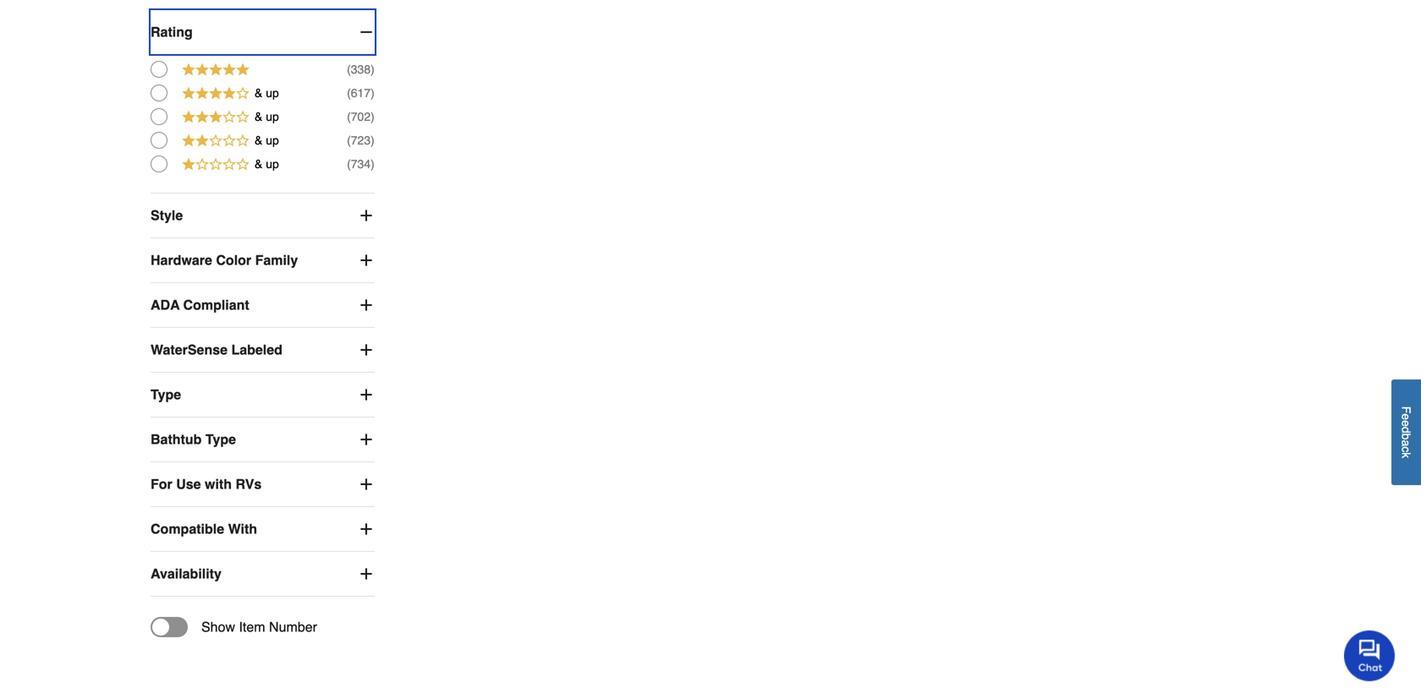 Task type: locate. For each thing, give the bounding box(es) containing it.
plus image
[[358, 207, 375, 224], [358, 342, 375, 359], [358, 387, 375, 404], [358, 476, 375, 493], [358, 521, 375, 538]]

up
[[266, 86, 279, 100], [266, 110, 279, 124], [266, 134, 279, 147], [266, 157, 279, 171]]

4 plus image from the top
[[358, 476, 375, 493]]

bathtub type button
[[151, 418, 375, 462]]

734
[[351, 157, 371, 171]]

4 up from the top
[[266, 157, 279, 171]]

) down the '( 723 )'
[[371, 157, 375, 171]]

plus image for with
[[358, 521, 375, 538]]

) up ( 617 )
[[371, 63, 375, 76]]

rating button
[[151, 10, 375, 54]]

with
[[205, 477, 232, 492]]

) up the 702
[[371, 86, 375, 100]]

f e e d b a c k
[[1400, 407, 1413, 459]]

2 ( from the top
[[347, 86, 351, 100]]

plus image inside bathtub type button
[[358, 432, 375, 448]]

plus image
[[358, 252, 375, 269], [358, 297, 375, 314], [358, 432, 375, 448], [358, 566, 375, 583]]

( 734 )
[[347, 157, 375, 171]]

2 stars image
[[181, 132, 250, 151]]

&
[[255, 86, 263, 100], [255, 110, 263, 124], [255, 134, 263, 147], [255, 157, 263, 171]]

plus image inside ada compliant button
[[358, 297, 375, 314]]

& up right the 3 stars image
[[255, 110, 279, 124]]

up for ( 702 )
[[266, 110, 279, 124]]

( 617 )
[[347, 86, 375, 100]]

1 ( from the top
[[347, 63, 351, 76]]

labeled
[[231, 342, 282, 358]]

( down the '( 723 )'
[[347, 157, 351, 171]]

3 plus image from the top
[[358, 387, 375, 404]]

1 & from the top
[[255, 86, 263, 100]]

1 plus image from the top
[[358, 252, 375, 269]]

family
[[255, 253, 298, 268]]

up right the 3 stars image
[[266, 110, 279, 124]]

1 plus image from the top
[[358, 207, 375, 224]]

1 horizontal spatial type
[[205, 432, 236, 448]]

d
[[1400, 427, 1413, 434]]

4 & from the top
[[255, 157, 263, 171]]

e
[[1400, 414, 1413, 421], [1400, 421, 1413, 427]]

item
[[239, 620, 265, 635]]

5 ( from the top
[[347, 157, 351, 171]]

5 ) from the top
[[371, 157, 375, 171]]

& right the 3 stars image
[[255, 110, 263, 124]]

& right 1 star image
[[255, 157, 263, 171]]

3 & from the top
[[255, 134, 263, 147]]

show item number
[[201, 620, 317, 635]]

style
[[151, 208, 183, 223]]

3 up from the top
[[266, 134, 279, 147]]

1 & up from the top
[[255, 86, 279, 100]]

& up for ( 734 )
[[255, 157, 279, 171]]

ada compliant button
[[151, 283, 375, 327]]

chat invite button image
[[1344, 630, 1396, 682]]

for use with rvs button
[[151, 463, 375, 507]]

) for ( 338 )
[[371, 63, 375, 76]]

5 plus image from the top
[[358, 521, 375, 538]]

plus image for color
[[358, 252, 375, 269]]

& for ( 723 )
[[255, 134, 263, 147]]

1 up from the top
[[266, 86, 279, 100]]

type inside button
[[205, 432, 236, 448]]

4 plus image from the top
[[358, 566, 375, 583]]

617
[[351, 86, 371, 100]]

bathtub
[[151, 432, 202, 448]]

plus image inside for use with rvs button
[[358, 476, 375, 493]]

type up bathtub
[[151, 387, 181, 403]]

up up style button
[[266, 157, 279, 171]]

) for ( 702 )
[[371, 110, 375, 124]]

3 & up from the top
[[255, 134, 279, 147]]

3 stars image
[[181, 108, 250, 128]]

e up 'd'
[[1400, 414, 1413, 421]]

( for 723
[[347, 134, 351, 147]]

( up ( 734 )
[[347, 134, 351, 147]]

3 plus image from the top
[[358, 432, 375, 448]]

e up b
[[1400, 421, 1413, 427]]

( 723 )
[[347, 134, 375, 147]]

plus image inside hardware color family button
[[358, 252, 375, 269]]

& for ( 617 )
[[255, 86, 263, 100]]

0 horizontal spatial type
[[151, 387, 181, 403]]

) for ( 617 )
[[371, 86, 375, 100]]

show
[[201, 620, 235, 635]]

)
[[371, 63, 375, 76], [371, 86, 375, 100], [371, 110, 375, 124], [371, 134, 375, 147], [371, 157, 375, 171]]

) up ( 734 )
[[371, 134, 375, 147]]

2 & up from the top
[[255, 110, 279, 124]]

4 ) from the top
[[371, 134, 375, 147]]

with
[[228, 522, 257, 537]]

up right 2 stars 'image'
[[266, 134, 279, 147]]

type
[[151, 387, 181, 403], [205, 432, 236, 448]]

up right 4 stars image at the left of the page
[[266, 86, 279, 100]]

2 plus image from the top
[[358, 342, 375, 359]]

& up right 1 star image
[[255, 157, 279, 171]]

2 up from the top
[[266, 110, 279, 124]]

option group
[[151, 58, 375, 176]]

availability button
[[151, 552, 375, 596]]

& right 4 stars image at the left of the page
[[255, 86, 263, 100]]

up for ( 723 )
[[266, 134, 279, 147]]

( down '( 338 )'
[[347, 86, 351, 100]]

c
[[1400, 447, 1413, 453]]

& for ( 734 )
[[255, 157, 263, 171]]

plus image for labeled
[[358, 342, 375, 359]]

2 ) from the top
[[371, 86, 375, 100]]

b
[[1400, 434, 1413, 440]]

4 & up from the top
[[255, 157, 279, 171]]

1 star image
[[181, 156, 250, 175]]

3 ( from the top
[[347, 110, 351, 124]]

type button
[[151, 373, 375, 417]]

0 vertical spatial type
[[151, 387, 181, 403]]

& up right 2 stars 'image'
[[255, 134, 279, 147]]

( down '617'
[[347, 110, 351, 124]]

up for ( 617 )
[[266, 86, 279, 100]]

& right 2 stars 'image'
[[255, 134, 263, 147]]

2 & from the top
[[255, 110, 263, 124]]

( up '617'
[[347, 63, 351, 76]]

& up
[[255, 86, 279, 100], [255, 110, 279, 124], [255, 134, 279, 147], [255, 157, 279, 171]]

) down '617'
[[371, 110, 375, 124]]

4 ( from the top
[[347, 134, 351, 147]]

k
[[1400, 453, 1413, 459]]

type right bathtub
[[205, 432, 236, 448]]

& up for ( 723 )
[[255, 134, 279, 147]]

& up right 4 stars image at the left of the page
[[255, 86, 279, 100]]

1 ) from the top
[[371, 63, 375, 76]]

plus image inside compatible with button
[[358, 521, 375, 538]]

bathtub type
[[151, 432, 236, 448]]

plus image for compliant
[[358, 297, 375, 314]]

rating
[[151, 24, 193, 40]]

compatible with
[[151, 522, 257, 537]]

plus image inside watersense labeled button
[[358, 342, 375, 359]]

1 vertical spatial type
[[205, 432, 236, 448]]

& up for ( 617 )
[[255, 86, 279, 100]]

(
[[347, 63, 351, 76], [347, 86, 351, 100], [347, 110, 351, 124], [347, 134, 351, 147], [347, 157, 351, 171]]

3 ) from the top
[[371, 110, 375, 124]]

2 plus image from the top
[[358, 297, 375, 314]]



Task type: vqa. For each thing, say whether or not it's contained in the screenshot.
F e e d b a c k button at the right of the page
yes



Task type: describe. For each thing, give the bounding box(es) containing it.
compatible
[[151, 522, 224, 537]]

availability
[[151, 566, 222, 582]]

option group containing (
[[151, 58, 375, 176]]

hardware
[[151, 253, 212, 268]]

ada compliant
[[151, 297, 249, 313]]

( for 617
[[347, 86, 351, 100]]

702
[[351, 110, 371, 124]]

( for 702
[[347, 110, 351, 124]]

compliant
[[183, 297, 249, 313]]

f
[[1400, 407, 1413, 414]]

watersense labeled
[[151, 342, 282, 358]]

plus image inside the type button
[[358, 387, 375, 404]]

) for ( 723 )
[[371, 134, 375, 147]]

f e e d b a c k button
[[1392, 380, 1421, 486]]

338
[[351, 63, 371, 76]]

watersense
[[151, 342, 228, 358]]

& for ( 702 )
[[255, 110, 263, 124]]

& up for ( 702 )
[[255, 110, 279, 124]]

plus image for use
[[358, 476, 375, 493]]

hardware color family button
[[151, 239, 375, 283]]

for
[[151, 477, 172, 492]]

number
[[269, 620, 317, 635]]

( 338 )
[[347, 63, 375, 76]]

hardware color family
[[151, 253, 298, 268]]

rvs
[[236, 477, 262, 492]]

1 e from the top
[[1400, 414, 1413, 421]]

723
[[351, 134, 371, 147]]

2 e from the top
[[1400, 421, 1413, 427]]

minus image
[[358, 24, 375, 41]]

ada
[[151, 297, 180, 313]]

watersense labeled button
[[151, 328, 375, 372]]

plus image inside style button
[[358, 207, 375, 224]]

plus image for type
[[358, 432, 375, 448]]

( for 734
[[347, 157, 351, 171]]

style button
[[151, 194, 375, 238]]

up for ( 734 )
[[266, 157, 279, 171]]

compatible with button
[[151, 508, 375, 552]]

( for 338
[[347, 63, 351, 76]]

) for ( 734 )
[[371, 157, 375, 171]]

for use with rvs
[[151, 477, 262, 492]]

show item number element
[[151, 618, 317, 638]]

4 stars image
[[181, 85, 250, 104]]

type inside button
[[151, 387, 181, 403]]

use
[[176, 477, 201, 492]]

color
[[216, 253, 251, 268]]

( 702 )
[[347, 110, 375, 124]]

5 stars image
[[181, 61, 250, 80]]

a
[[1400, 440, 1413, 447]]

plus image inside availability button
[[358, 566, 375, 583]]



